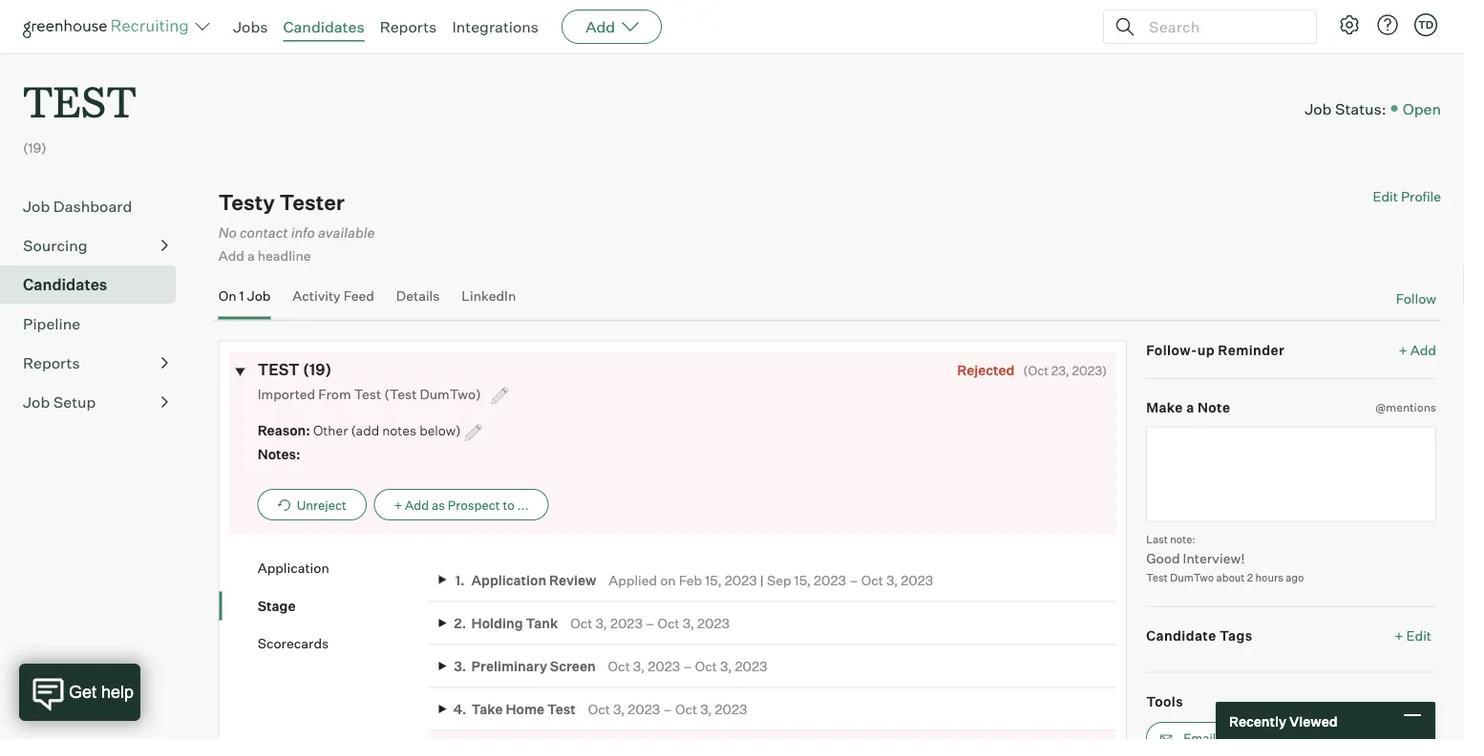 Task type: vqa. For each thing, say whether or not it's contained in the screenshot.
top Jacob
no



Task type: locate. For each thing, give the bounding box(es) containing it.
1 horizontal spatial test
[[258, 360, 300, 379]]

(test
[[384, 385, 417, 402]]

1 vertical spatial candidates
[[23, 275, 107, 294]]

candidates down "sourcing"
[[23, 275, 107, 294]]

reports left the integrations link
[[380, 17, 437, 36]]

0 vertical spatial edit
[[1373, 188, 1398, 205]]

1 horizontal spatial candidates
[[283, 17, 365, 36]]

headline
[[258, 247, 311, 264]]

1 vertical spatial (19)
[[303, 360, 332, 379]]

0 vertical spatial candidates link
[[283, 17, 365, 36]]

pipeline link
[[23, 313, 168, 335]]

1 horizontal spatial application
[[471, 571, 546, 588]]

application link
[[258, 559, 429, 577]]

add inside testy tester no contact info available add a headline
[[218, 247, 244, 264]]

a down contact in the top of the page
[[247, 247, 255, 264]]

application
[[258, 559, 329, 576], [471, 571, 546, 588]]

configure image
[[1338, 13, 1361, 36]]

a left note
[[1186, 399, 1194, 416]]

reminder
[[1218, 341, 1285, 358]]

job for job dashboard
[[23, 197, 50, 216]]

2 vertical spatial test
[[547, 701, 576, 717]]

jobs link
[[233, 17, 268, 36]]

1 horizontal spatial reports link
[[380, 17, 437, 36]]

notes
[[382, 422, 417, 439]]

note
[[1198, 399, 1231, 416]]

on 1 job link
[[218, 287, 271, 315]]

+ edit link
[[1390, 622, 1436, 648]]

reports link down pipeline link
[[23, 352, 168, 375]]

test up imported
[[258, 360, 300, 379]]

about
[[1216, 571, 1245, 584]]

feb
[[679, 571, 702, 588]]

test
[[354, 385, 381, 402], [1146, 571, 1168, 584], [547, 701, 576, 717]]

job right 1
[[247, 287, 271, 304]]

reports
[[380, 17, 437, 36], [23, 354, 80, 373]]

unreject
[[297, 497, 347, 512]]

Search text field
[[1144, 13, 1299, 41]]

0 horizontal spatial test
[[354, 385, 381, 402]]

recently
[[1229, 713, 1286, 729]]

1 vertical spatial test
[[258, 360, 300, 379]]

0 horizontal spatial edit
[[1373, 188, 1398, 205]]

candidates link up pipeline link
[[23, 273, 168, 296]]

1 horizontal spatial (19)
[[303, 360, 332, 379]]

rejected (oct 23, 2023)
[[957, 361, 1107, 378]]

job for job setup
[[23, 393, 50, 412]]

feed
[[344, 287, 374, 304]]

1
[[239, 287, 244, 304]]

2023)
[[1072, 362, 1107, 378]]

(19) up from in the left bottom of the page
[[303, 360, 332, 379]]

(add
[[351, 422, 379, 439]]

0 horizontal spatial application
[[258, 559, 329, 576]]

1 horizontal spatial edit
[[1406, 627, 1432, 644]]

0 vertical spatial test
[[354, 385, 381, 402]]

application up holding
[[471, 571, 546, 588]]

+ for + add as prospect to ...
[[394, 497, 402, 512]]

tools
[[1146, 693, 1183, 709]]

4. take home test oct 3, 2023 – oct 3, 2023
[[453, 701, 747, 717]]

1 vertical spatial edit
[[1406, 627, 1432, 644]]

1 vertical spatial +
[[394, 497, 402, 512]]

test left (test
[[354, 385, 381, 402]]

edit
[[1373, 188, 1398, 205], [1406, 627, 1432, 644]]

job up "sourcing"
[[23, 197, 50, 216]]

23,
[[1051, 362, 1069, 378]]

0 vertical spatial candidates
[[283, 17, 365, 36]]

+ add as prospect to ... button
[[374, 489, 549, 520]]

15, right feb
[[705, 571, 722, 588]]

test
[[23, 73, 136, 129], [258, 360, 300, 379]]

0 vertical spatial reports link
[[380, 17, 437, 36]]

a inside testy tester no contact info available add a headline
[[247, 247, 255, 264]]

application up stage
[[258, 559, 329, 576]]

home
[[506, 701, 545, 717]]

candidates link right jobs
[[283, 17, 365, 36]]

1 horizontal spatial 15,
[[794, 571, 811, 588]]

tags
[[1220, 627, 1253, 644]]

0 horizontal spatial reports
[[23, 354, 80, 373]]

0 horizontal spatial (19)
[[23, 140, 47, 156]]

reports down pipeline
[[23, 354, 80, 373]]

(19) down test link
[[23, 140, 47, 156]]

make
[[1146, 399, 1183, 416]]

+ for + edit
[[1395, 627, 1404, 644]]

candidates
[[283, 17, 365, 36], [23, 275, 107, 294]]

(19)
[[23, 140, 47, 156], [303, 360, 332, 379]]

candidate tags
[[1146, 627, 1253, 644]]

0 vertical spatial test
[[23, 73, 136, 129]]

test for test (19)
[[258, 360, 300, 379]]

note:
[[1170, 533, 1196, 546]]

job
[[1305, 99, 1332, 118], [23, 197, 50, 216], [247, 287, 271, 304], [23, 393, 50, 412]]

edit profile link
[[1373, 188, 1441, 205]]

reports link left the integrations link
[[380, 17, 437, 36]]

0 vertical spatial +
[[1399, 341, 1408, 358]]

+ inside button
[[394, 497, 402, 512]]

1 vertical spatial test
[[1146, 571, 1168, 584]]

integrations
[[452, 17, 539, 36]]

review
[[549, 571, 596, 588]]

1 horizontal spatial reports
[[380, 17, 437, 36]]

+ edit
[[1395, 627, 1432, 644]]

15,
[[705, 571, 722, 588], [794, 571, 811, 588]]

candidates right jobs
[[283, 17, 365, 36]]

open
[[1403, 99, 1441, 118]]

info
[[291, 224, 315, 241]]

dumtwo
[[1170, 571, 1214, 584]]

@mentions link
[[1376, 398, 1436, 417]]

2 horizontal spatial test
[[1146, 571, 1168, 584]]

test down the greenhouse recruiting image
[[23, 73, 136, 129]]

– right sep
[[849, 571, 858, 588]]

rejected
[[957, 361, 1015, 378]]

0 horizontal spatial 15,
[[705, 571, 722, 588]]

+ add as prospect to ...
[[394, 497, 529, 512]]

test (19)
[[258, 360, 332, 379]]

job inside 'link'
[[23, 393, 50, 412]]

2 15, from the left
[[794, 571, 811, 588]]

add button
[[562, 10, 662, 44]]

scorecards link
[[258, 634, 429, 653]]

2023
[[725, 571, 757, 588], [814, 571, 846, 588], [901, 571, 933, 588], [610, 615, 643, 631], [697, 615, 730, 631], [648, 658, 680, 674], [735, 658, 767, 674], [628, 701, 660, 717], [715, 701, 747, 717]]

1 vertical spatial reports link
[[23, 352, 168, 375]]

on
[[218, 287, 236, 304]]

0 horizontal spatial candidates link
[[23, 273, 168, 296]]

None text field
[[1146, 426, 1436, 522]]

1 horizontal spatial test
[[547, 701, 576, 717]]

test down good
[[1146, 571, 1168, 584]]

0 horizontal spatial test
[[23, 73, 136, 129]]

1 vertical spatial reports
[[23, 354, 80, 373]]

|
[[760, 571, 764, 588]]

test right home
[[547, 701, 576, 717]]

0 vertical spatial reports
[[380, 17, 437, 36]]

job left setup at the bottom left
[[23, 393, 50, 412]]

0 vertical spatial (19)
[[23, 140, 47, 156]]

job dashboard link
[[23, 195, 168, 218]]

0 vertical spatial a
[[247, 247, 255, 264]]

reason: other (add notes below)
[[258, 422, 461, 439]]

activity
[[293, 287, 341, 304]]

linkedin link
[[462, 287, 516, 315]]

1 vertical spatial a
[[1186, 399, 1194, 416]]

job left status: on the top right
[[1305, 99, 1332, 118]]

td
[[1418, 18, 1434, 31]]

on 1 job
[[218, 287, 271, 304]]

2 vertical spatial +
[[1395, 627, 1404, 644]]

last note: good interview! test dumtwo               about 2 hours               ago
[[1146, 533, 1304, 584]]

+
[[1399, 341, 1408, 358], [394, 497, 402, 512], [1395, 627, 1404, 644]]

15, right sep
[[794, 571, 811, 588]]

viewed
[[1289, 713, 1338, 729]]

prospect
[[448, 497, 500, 512]]

holding
[[471, 615, 523, 631]]

0 horizontal spatial a
[[247, 247, 255, 264]]

imported
[[258, 385, 315, 402]]



Task type: describe. For each thing, give the bounding box(es) containing it.
other
[[313, 422, 348, 439]]

status:
[[1335, 99, 1386, 118]]

unreject button
[[258, 489, 367, 520]]

reason:
[[258, 422, 310, 439]]

+ add
[[1399, 341, 1436, 358]]

greenhouse recruiting image
[[23, 15, 195, 38]]

1 horizontal spatial a
[[1186, 399, 1194, 416]]

td button
[[1411, 10, 1441, 40]]

activity feed
[[293, 287, 374, 304]]

add inside button
[[405, 497, 429, 512]]

dashboard
[[53, 197, 132, 216]]

– down applied
[[646, 615, 655, 631]]

1 15, from the left
[[705, 571, 722, 588]]

activity feed link
[[293, 287, 374, 315]]

preliminary
[[471, 658, 547, 674]]

2
[[1247, 571, 1253, 584]]

take
[[471, 701, 503, 717]]

ago
[[1286, 571, 1304, 584]]

details
[[396, 287, 440, 304]]

linkedin
[[462, 287, 516, 304]]

up
[[1197, 341, 1215, 358]]

td button
[[1414, 13, 1437, 36]]

imported from test (test dumtwo)
[[258, 385, 484, 402]]

testy
[[218, 189, 275, 216]]

setup
[[53, 393, 96, 412]]

job dashboard
[[23, 197, 132, 216]]

sep
[[767, 571, 791, 588]]

testy tester no contact info available add a headline
[[218, 189, 375, 264]]

last
[[1146, 533, 1168, 546]]

stage
[[258, 597, 296, 614]]

contact
[[240, 224, 288, 241]]

to
[[503, 497, 515, 512]]

follow-up reminder
[[1146, 341, 1285, 358]]

2. holding tank oct 3, 2023 – oct 3, 2023
[[454, 615, 730, 631]]

interview!
[[1183, 549, 1245, 566]]

screen
[[550, 658, 596, 674]]

good
[[1146, 549, 1180, 566]]

– down 3. preliminary screen oct 3, 2023 – oct 3, 2023
[[663, 701, 672, 717]]

notes:
[[258, 446, 300, 463]]

follow-
[[1146, 341, 1197, 358]]

job setup
[[23, 393, 96, 412]]

from
[[318, 385, 351, 402]]

test link
[[23, 53, 136, 133]]

1. application review applied on  feb 15, 2023 | sep 15, 2023 – oct 3, 2023
[[455, 571, 933, 588]]

0 horizontal spatial candidates
[[23, 275, 107, 294]]

test inside last note: good interview! test dumtwo               about 2 hours               ago
[[1146, 571, 1168, 584]]

job setup link
[[23, 391, 168, 414]]

3. preliminary screen oct 3, 2023 – oct 3, 2023
[[454, 658, 767, 674]]

0 horizontal spatial reports link
[[23, 352, 168, 375]]

tester
[[279, 189, 345, 216]]

on
[[660, 571, 676, 588]]

pipeline
[[23, 314, 80, 334]]

sourcing link
[[23, 234, 168, 257]]

1 horizontal spatial candidates link
[[283, 17, 365, 36]]

applied
[[609, 571, 657, 588]]

details link
[[396, 287, 440, 315]]

job for job status:
[[1305, 99, 1332, 118]]

follow
[[1396, 290, 1436, 307]]

hours
[[1255, 571, 1283, 584]]

profile
[[1401, 188, 1441, 205]]

follow link
[[1396, 289, 1436, 308]]

2.
[[454, 615, 466, 631]]

sourcing
[[23, 236, 88, 255]]

application inside "link"
[[258, 559, 329, 576]]

3.
[[454, 658, 466, 674]]

recently viewed
[[1229, 713, 1338, 729]]

1 vertical spatial candidates link
[[23, 273, 168, 296]]

available
[[318, 224, 375, 241]]

jobs
[[233, 17, 268, 36]]

no
[[218, 224, 237, 241]]

integrations link
[[452, 17, 539, 36]]

test for test
[[23, 73, 136, 129]]

+ add link
[[1399, 340, 1436, 359]]

candidate
[[1146, 627, 1216, 644]]

@mentions
[[1376, 400, 1436, 414]]

stage link
[[258, 596, 429, 615]]

dumtwo)
[[420, 385, 481, 402]]

+ for + add
[[1399, 341, 1408, 358]]

(oct
[[1023, 362, 1049, 378]]

add inside popup button
[[586, 17, 615, 36]]

...
[[517, 497, 529, 512]]

tank
[[526, 615, 558, 631]]

make a note
[[1146, 399, 1231, 416]]

– down feb
[[683, 658, 692, 674]]



